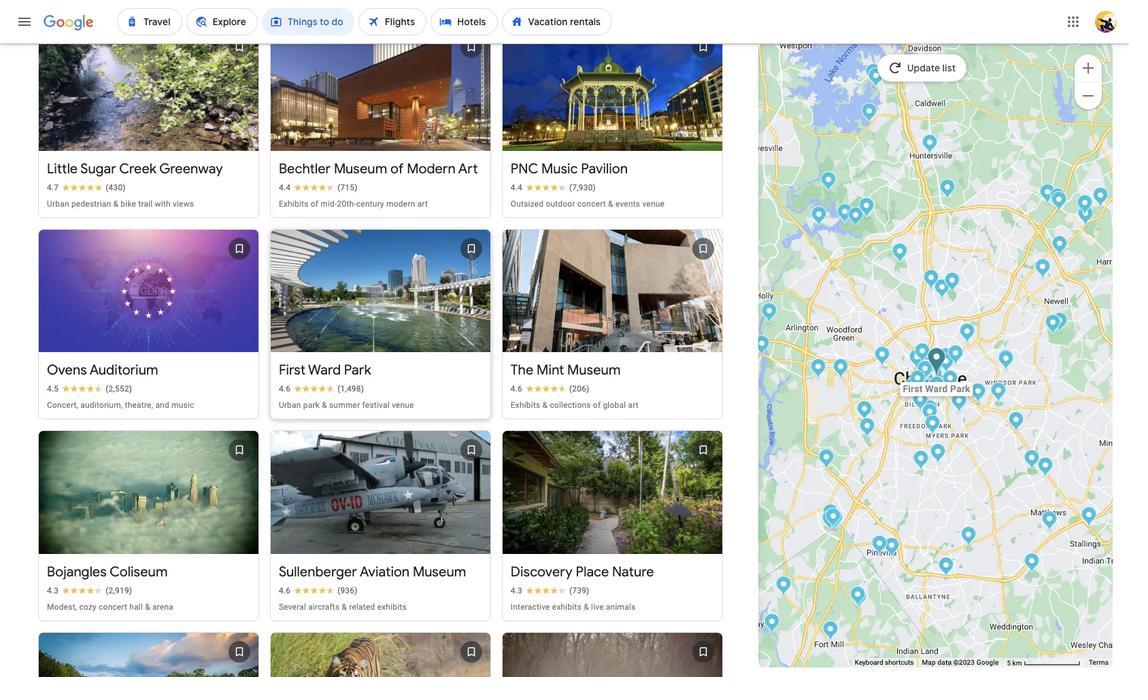 Task type: locate. For each thing, give the bounding box(es) containing it.
events
[[616, 199, 640, 209]]

pnc music pavilion
[[511, 160, 628, 177]]

main menu image
[[16, 14, 33, 30]]

park
[[303, 401, 320, 411]]

exhibits down (739)
[[552, 603, 582, 613]]

vortex image
[[825, 506, 841, 529]]

unc charlotte botanical gardens image
[[1035, 259, 1051, 281]]

0 vertical spatial exhibits
[[279, 199, 309, 209]]

2 vertical spatial museum
[[413, 564, 466, 581]]

1 horizontal spatial exhibits
[[511, 401, 540, 411]]

0 horizontal spatial art
[[417, 199, 428, 209]]

hornets nest park image
[[892, 243, 908, 265]]

1 vertical spatial museum
[[567, 362, 621, 379]]

summer
[[329, 401, 360, 411]]

0 horizontal spatial urban
[[47, 199, 69, 209]]

carolina raptor center image
[[848, 207, 864, 229]]

1 4.4 from the left
[[279, 183, 291, 192]]

urban left park
[[279, 401, 301, 411]]

ovens auditorium
[[47, 362, 158, 379]]

4.6 out of 5 stars from 206 reviews image
[[511, 384, 590, 395]]

several
[[279, 603, 306, 613]]

1 horizontal spatial 4.3
[[511, 587, 522, 596]]

the mint museum image
[[952, 393, 967, 415]]

interactive exhibits & live animals
[[511, 603, 636, 613]]

with
[[155, 199, 171, 209]]

0 horizontal spatial concert
[[99, 603, 127, 613]]

east independence boulevard image
[[1082, 507, 1097, 529]]

& down (936)
[[342, 603, 347, 613]]

5 km button
[[1003, 659, 1085, 668]]

exhibits right related
[[377, 603, 407, 613]]

picture project clt selfie museum image
[[1009, 412, 1024, 434]]

& right "hall"
[[145, 603, 150, 613]]

4.3 inside image
[[47, 587, 59, 596]]

hidell brooks gallery image
[[906, 377, 922, 399]]

hall
[[129, 603, 143, 613]]

copperhead island image
[[743, 500, 758, 522]]

freedom park image
[[922, 400, 938, 422]]

ward
[[308, 362, 341, 379]]

discovery place nature image
[[922, 403, 938, 426]]

4.3 inside image
[[511, 587, 522, 596]]

outsized outdoor concert & events venue
[[511, 199, 665, 209]]

exhibits
[[279, 199, 309, 209], [511, 401, 540, 411]]

zoom out map image
[[1080, 87, 1097, 104]]

hezekiah alexander house image
[[999, 350, 1014, 373]]

4.6 out of 5 stars from 1,498 reviews image
[[279, 384, 364, 395]]

4.6
[[279, 385, 291, 394], [511, 385, 522, 394], [279, 587, 291, 596]]

place
[[576, 564, 609, 581]]

nighthawk image
[[825, 507, 841, 529]]

4.6 inside the 4.6 out of 5 stars from 206 reviews image
[[511, 385, 522, 394]]

fury 325 image
[[824, 504, 840, 527]]

& right park
[[322, 401, 327, 411]]

1 vertical spatial venue
[[392, 401, 414, 411]]

1 vertical spatial urban
[[279, 401, 301, 411]]

museum
[[334, 160, 387, 177], [567, 362, 621, 379], [413, 564, 466, 581]]

4.6 down the the
[[511, 385, 522, 394]]

terms link
[[1089, 659, 1109, 667]]

century
[[356, 199, 384, 209]]

music
[[542, 160, 578, 177]]

1 horizontal spatial museum
[[413, 564, 466, 581]]

4.4
[[279, 183, 291, 192], [511, 183, 522, 192]]

museum up (206)
[[567, 362, 621, 379]]

nascar hall of fame image
[[922, 364, 937, 386]]

the green image
[[919, 361, 935, 383]]

carowinds image
[[826, 508, 841, 530]]

1 horizontal spatial exhibits
[[552, 603, 582, 613]]

0 horizontal spatial exhibits
[[377, 603, 407, 613]]

0 vertical spatial art
[[417, 199, 428, 209]]

1 vertical spatial exhibits
[[511, 401, 540, 411]]

list
[[942, 62, 956, 74]]

ovens auditorium image
[[971, 384, 987, 406]]

the
[[511, 362, 534, 379]]

venue right events
[[642, 199, 665, 209]]

0 vertical spatial museum
[[334, 160, 387, 177]]

2 exhibits from the left
[[552, 603, 582, 613]]

4.3
[[47, 587, 59, 596], [511, 587, 522, 596]]

exhibits down 4.4 out of 5 stars from 715 reviews image at the top left of the page
[[279, 199, 309, 209]]

concert for music
[[577, 199, 606, 209]]

0 vertical spatial urban
[[47, 199, 69, 209]]

keyboard
[[855, 659, 883, 667]]

camp snoopy image
[[827, 509, 843, 531]]

sugar
[[81, 160, 116, 177]]

save bojangles coliseum to collection image
[[223, 434, 256, 467]]

urban down 4.7
[[47, 199, 69, 209]]

charlotte rail trail image
[[910, 370, 926, 393]]

exhibits for the
[[511, 401, 540, 411]]

fort mill history museum image
[[823, 621, 839, 644]]

4.3 out of 5 stars from 2,919 reviews image
[[47, 586, 132, 597]]

quest at latta nature preserve image
[[859, 197, 875, 220]]

4.4 out of 5 stars from 7,930 reviews image
[[511, 182, 596, 193]]

concert down (2,919)
[[99, 603, 127, 613]]

1 horizontal spatial 4.4
[[511, 183, 522, 192]]

coliseum
[[110, 564, 168, 581]]

modern
[[386, 199, 415, 209]]

first
[[279, 362, 306, 379]]

2 horizontal spatial of
[[593, 401, 601, 411]]

museum right aviation on the left of page
[[413, 564, 466, 581]]

of left the global
[[593, 401, 601, 411]]

0 horizontal spatial museum
[[334, 160, 387, 177]]

0 vertical spatial concert
[[577, 199, 606, 209]]

bechtler
[[279, 160, 331, 177]]

squirrel lake park image
[[1042, 511, 1058, 533]]

ricochet image
[[824, 505, 839, 528]]

concert down (7,930)
[[577, 199, 606, 209]]

5
[[1007, 660, 1011, 667]]

4.6 up the several
[[279, 587, 291, 596]]

art right modern
[[417, 199, 428, 209]]

(739)
[[569, 587, 590, 596]]

zmax dragway image
[[1078, 195, 1093, 217]]

1 horizontal spatial urban
[[279, 401, 301, 411]]

of left mid-
[[311, 199, 318, 209]]

0 horizontal spatial 4.4
[[279, 183, 291, 192]]

nature
[[612, 564, 654, 581]]

ribbonwalk nature preserve image
[[945, 272, 961, 295]]

urban pedestrian & bike trail with views
[[47, 199, 194, 209]]

venue right "festival"
[[392, 401, 414, 411]]

venue
[[642, 199, 665, 209], [392, 401, 414, 411]]

discovery place kids-huntersville image
[[922, 134, 938, 156]]

0 horizontal spatial venue
[[392, 401, 414, 411]]

1 horizontal spatial concert
[[577, 199, 606, 209]]

ray's splash planet image
[[915, 343, 931, 365]]

1 horizontal spatial of
[[391, 160, 404, 177]]

1 vertical spatial art
[[628, 401, 639, 411]]

0 vertical spatial of
[[391, 160, 404, 177]]

exhibits for bechtler
[[279, 199, 309, 209]]

concert,
[[47, 401, 78, 411]]

map region
[[740, 0, 1129, 678]]

(430)
[[106, 183, 126, 192]]

1 horizontal spatial venue
[[642, 199, 665, 209]]

charlotte motor speedway image
[[1078, 205, 1094, 228]]

0 horizontal spatial 4.3
[[47, 587, 59, 596]]

bechtler museum of modern art image
[[919, 360, 935, 382]]

pavilion
[[581, 160, 628, 177]]

4.6 for first ward park
[[279, 385, 291, 394]]

the mint museum
[[511, 362, 621, 379]]

urban for first ward park
[[279, 401, 301, 411]]

0 horizontal spatial of
[[311, 199, 318, 209]]

anne springs close greenway - adventure road image
[[852, 588, 867, 611]]

wilderness run image
[[828, 510, 843, 532]]

u.s. national whitewater center image
[[762, 303, 777, 325]]

modest, cozy concert hall & arena
[[47, 603, 174, 613]]

mary warner mack dog park image
[[850, 586, 866, 609]]

1 horizontal spatial art
[[628, 401, 639, 411]]

save park road park to collection image
[[223, 636, 256, 669]]

bojangles coliseum image
[[971, 383, 986, 405]]

creek
[[119, 160, 156, 177]]

2 4.3 from the left
[[511, 587, 522, 596]]

4.4 out of 5 stars from 715 reviews image
[[279, 182, 358, 193]]

(206)
[[569, 385, 590, 394]]

0 horizontal spatial exhibits
[[279, 199, 309, 209]]

1 4.3 from the left
[[47, 587, 59, 596]]

0 vertical spatial venue
[[642, 199, 665, 209]]

4.3 up 'interactive'
[[511, 587, 522, 596]]

modern
[[407, 160, 456, 177]]

several aircrafts & related exhibits
[[279, 603, 407, 613]]

(936)
[[338, 587, 358, 596]]

4.4 up outsized on the left of the page
[[511, 183, 522, 192]]

related
[[349, 603, 375, 613]]

exhibits down the 4.6 out of 5 stars from 206 reviews image at bottom
[[511, 401, 540, 411]]

exhibits & collections of global art
[[511, 401, 639, 411]]

the charlotte museum of history image
[[999, 349, 1014, 371]]

outsized
[[511, 199, 544, 209]]

big rock nature preserve image
[[939, 557, 954, 580]]

4.6 down first
[[279, 385, 291, 394]]

ovens
[[47, 362, 87, 379]]

arena
[[152, 603, 174, 613]]

2 horizontal spatial museum
[[567, 362, 621, 379]]

art
[[458, 160, 478, 177]]

(7,930)
[[569, 183, 596, 192]]

1 vertical spatial concert
[[99, 603, 127, 613]]

4.4 down bechtler
[[279, 183, 291, 192]]

trail
[[138, 199, 153, 209]]

4.6 inside 4.6 out of 5 stars from 1,498 reviews image
[[279, 385, 291, 394]]

urban
[[47, 199, 69, 209], [279, 401, 301, 411]]

aircrafts
[[308, 603, 340, 613]]

outdoor
[[546, 199, 575, 209]]

of left modern
[[391, 160, 404, 177]]

mint museum uptown image
[[918, 360, 933, 382]]

rural hill nature preserve image
[[821, 171, 837, 194]]

minnesota road image
[[875, 346, 890, 369]]

2 4.4 from the left
[[511, 183, 522, 192]]

carolina cyclone image
[[823, 505, 839, 528]]

exhibits
[[377, 603, 407, 613], [552, 603, 582, 613]]

optimist hall image
[[938, 348, 954, 370]]

pineville lake park image
[[872, 535, 888, 558]]

&
[[113, 199, 118, 209], [608, 199, 613, 209], [322, 401, 327, 411], [543, 401, 548, 411], [145, 603, 150, 613], [342, 603, 347, 613], [584, 603, 589, 613]]

& left bike
[[113, 199, 118, 209]]

mcgill rose garden image
[[939, 353, 954, 376]]

independence park image
[[943, 370, 958, 393]]

collections
[[550, 401, 591, 411]]

park road park image
[[914, 450, 929, 473]]

4.3 up modest,
[[47, 587, 59, 596]]

music
[[171, 401, 194, 411]]

cozy
[[79, 603, 97, 613]]

concert
[[577, 199, 606, 209], [99, 603, 127, 613]]

4.6 inside 4.6 out of 5 stars from 936 reviews image
[[279, 587, 291, 596]]

frankie's of charlotte image
[[940, 179, 956, 201]]

museum up (715)
[[334, 160, 387, 177]]

art right the global
[[628, 401, 639, 411]]

mountain island lake image
[[812, 206, 827, 229]]

1 exhibits from the left
[[377, 603, 407, 613]]

2 vertical spatial of
[[593, 401, 601, 411]]

of
[[391, 160, 404, 177], [311, 199, 318, 209], [593, 401, 601, 411]]



Task type: vqa. For each thing, say whether or not it's contained in the screenshot.


Task type: describe. For each thing, give the bounding box(es) containing it.
km
[[1013, 660, 1022, 667]]

urban park & summer festival venue
[[279, 401, 414, 411]]

live
[[591, 603, 604, 613]]

symphony park image
[[931, 444, 946, 466]]

harvey b. gantt center for african-american arts + culture image
[[918, 361, 933, 384]]

4.3 out of 5 stars from 739 reviews image
[[511, 586, 590, 597]]

4.7
[[47, 183, 59, 192]]

festival
[[362, 401, 390, 411]]

1 vertical spatial of
[[311, 199, 318, 209]]

levine center for the arts image
[[918, 361, 933, 383]]

shortcuts
[[885, 659, 914, 667]]

carolina thread trail image
[[913, 391, 929, 414]]

venue for pnc music pavilion
[[642, 199, 665, 209]]

reedy creek park image
[[1052, 312, 1068, 335]]

20th-
[[337, 199, 356, 209]]

(2,919)
[[106, 587, 132, 596]]

4.4 for bechtler museum of modern art
[[279, 183, 291, 192]]

mustang owner's museum image
[[1093, 187, 1109, 210]]

(2,552)
[[106, 385, 132, 394]]

4.7 out of 5 stars from 430 reviews image
[[47, 182, 126, 193]]

renaissance park image
[[860, 418, 875, 440]]

little sugar creek greenway image
[[929, 375, 945, 397]]

zoom in map image
[[1080, 60, 1097, 76]]

exhibits of mid-20th-century modern art
[[279, 199, 428, 209]]

ifly indoor skydiving - charlotte image
[[1050, 188, 1066, 210]]

first ward park
[[279, 362, 371, 379]]

save the mint museum to collection image
[[687, 232, 720, 265]]

cordelia park image
[[948, 345, 964, 367]]

& left events
[[608, 199, 613, 209]]

4.3 for bojangles coliseum
[[47, 587, 59, 596]]

afterburn image
[[826, 510, 841, 533]]

carolina goldrusher image
[[824, 507, 839, 529]]

museum for the mint museum
[[567, 362, 621, 379]]

frazier park image
[[909, 349, 925, 371]]

hurler image
[[823, 504, 839, 527]]

billy graham library image
[[857, 401, 873, 423]]

(1,498)
[[338, 385, 364, 394]]

save first ward park to collection image
[[455, 232, 488, 265]]

lake road image
[[935, 279, 950, 301]]

©2023
[[954, 659, 975, 667]]

4.5
[[47, 385, 59, 394]]

sullenberger aviation museum image
[[833, 359, 849, 381]]

google
[[977, 659, 999, 667]]

wing haven image
[[925, 415, 941, 437]]

museum for sullenberger aviation museum
[[413, 564, 466, 581]]

sea life charlotte-concord image
[[1040, 184, 1056, 206]]

bojangles
[[47, 564, 107, 581]]

save pnc music pavilion to collection image
[[687, 30, 720, 63]]

update
[[907, 62, 940, 74]]

views
[[173, 199, 194, 209]]

save sullenberger aviation museum to collection image
[[455, 434, 488, 467]]

4.4 for pnc music pavilion
[[511, 183, 522, 192]]

bike
[[121, 199, 136, 209]]

mr. putty's fun park image
[[776, 576, 792, 599]]

little
[[47, 160, 78, 177]]

mid-
[[321, 199, 337, 209]]

sunstone drive image
[[924, 269, 939, 292]]

blythe landing park image
[[862, 103, 878, 125]]

modest,
[[47, 603, 77, 613]]

sullenberger aviation museum
[[279, 564, 466, 581]]

latta place historic site image
[[837, 203, 853, 226]]

concert, auditorium, theatre, and music
[[47, 401, 194, 411]]

kevin loftin riverfront park image
[[754, 335, 770, 358]]

4.6 for the mint museum
[[511, 385, 522, 394]]

terms
[[1089, 659, 1109, 667]]

save bechtler museum of modern art to collection image
[[455, 30, 488, 63]]

pedestrian
[[71, 199, 111, 209]]

concert for coliseum
[[99, 603, 127, 613]]

global
[[603, 401, 626, 411]]

& left live
[[584, 603, 589, 613]]

update list
[[907, 62, 956, 74]]

theatre,
[[125, 401, 153, 411]]

discovery
[[511, 564, 573, 581]]

mint
[[537, 362, 564, 379]]

evergreen nature preserve image
[[991, 382, 1007, 405]]

animals
[[606, 603, 636, 613]]

venue for first ward park
[[392, 401, 414, 411]]

romare bearden park image
[[918, 356, 934, 379]]

4.3 for discovery place nature
[[511, 587, 522, 596]]

(715)
[[338, 183, 358, 192]]

pnc
[[511, 160, 538, 177]]

levine museum of the new south image
[[919, 360, 935, 382]]

bojangles coliseum
[[47, 564, 168, 581]]

woodstock express image
[[828, 509, 843, 531]]

update list button
[[877, 54, 967, 82]]

pnc music pavilion image
[[1052, 235, 1068, 258]]

park
[[344, 362, 371, 379]]

marshall park image
[[927, 366, 943, 388]]

kiddy hawk image
[[826, 508, 841, 531]]

canaan zipline canopy tours image
[[765, 614, 780, 636]]

urban for little sugar creek greenway
[[47, 199, 69, 209]]

& down the 4.6 out of 5 stars from 206 reviews image at bottom
[[543, 401, 548, 411]]

bechtler museum of modern art
[[279, 160, 478, 177]]

save ovens auditorium to collection image
[[223, 232, 256, 265]]

5 km
[[1007, 660, 1024, 667]]

map
[[922, 659, 936, 667]]

metalmorphosis image
[[819, 449, 835, 471]]

greenway
[[159, 160, 223, 177]]

map data ©2023 google
[[922, 659, 999, 667]]

colonel francis j. beatty park image
[[1024, 553, 1040, 576]]

little sugar creek greenway
[[47, 160, 223, 177]]

4.6 for sullenberger aviation museum
[[279, 587, 291, 596]]

aeronautica landing image
[[825, 510, 841, 532]]

intimidator image
[[827, 507, 843, 529]]

jetton park image
[[866, 63, 882, 86]]

interactive
[[511, 603, 550, 613]]

save mcalpine creek park to collection image
[[687, 636, 720, 669]]

save discovery place nature to collection image
[[687, 434, 720, 467]]

save intimidator roller coaster to collection image
[[455, 636, 488, 669]]

discovery place nature
[[511, 564, 654, 581]]

discovery place science image
[[924, 353, 940, 376]]

mcalpine creek park image
[[1024, 450, 1040, 472]]

and
[[155, 401, 169, 411]]

first ward park image
[[928, 348, 946, 378]]

carolina harbor image
[[822, 510, 838, 533]]

aviation
[[360, 564, 410, 581]]

keyboard shortcuts
[[855, 659, 914, 667]]

save little sugar creek greenway to collection image
[[223, 30, 256, 63]]

auditorium
[[90, 362, 158, 379]]

auditorium,
[[80, 401, 123, 411]]

latta park image
[[918, 379, 934, 401]]

big air trampoline park image
[[1038, 457, 1054, 480]]

latta nature preserve image
[[860, 198, 875, 220]]

keyboard shortcuts button
[[855, 659, 914, 668]]

ramsey creek park image
[[869, 67, 884, 90]]

4.5 out of 5 stars from 2,552 reviews image
[[47, 384, 132, 395]]

data
[[938, 659, 952, 667]]

4.6 out of 5 stars from 936 reviews image
[[279, 586, 358, 597]]

midtown park image
[[929, 376, 945, 399]]

sullenberger
[[279, 564, 357, 581]]

cabarrus county convention and visitors bureau image
[[1052, 191, 1067, 214]]

historic rosedale image
[[960, 323, 975, 346]]



